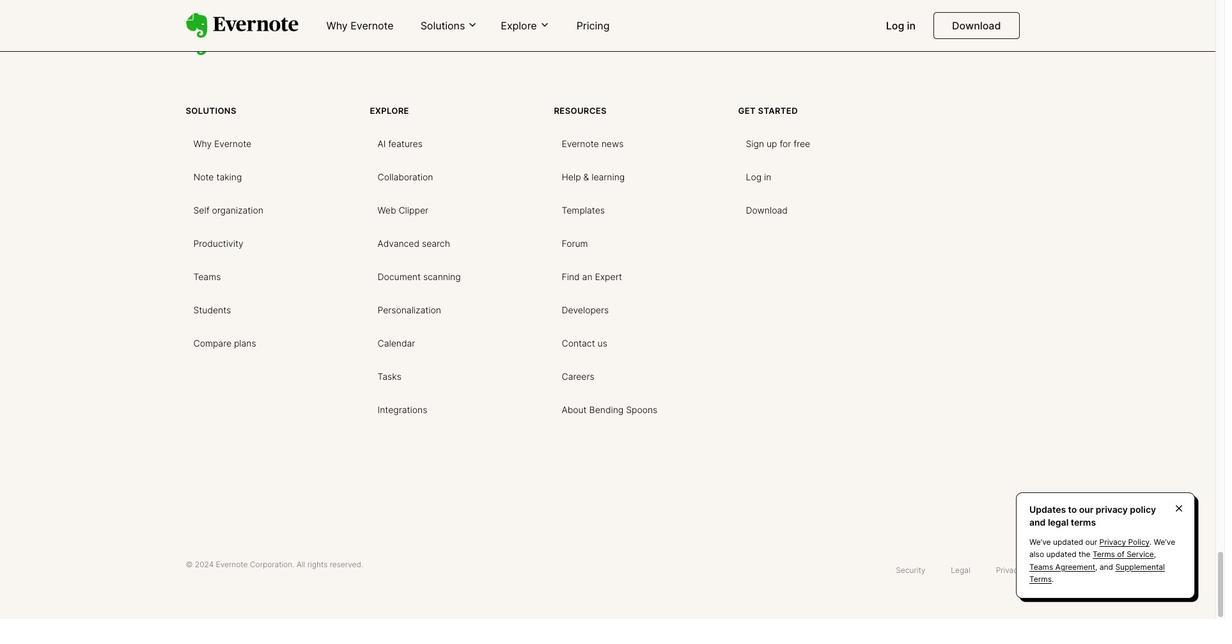 Task type: vqa. For each thing, say whether or not it's contained in the screenshot.
the in to the bottom
yes



Task type: describe. For each thing, give the bounding box(es) containing it.
rights
[[308, 560, 328, 569]]

self organization link
[[186, 200, 271, 220]]

0 horizontal spatial privacy
[[997, 565, 1023, 575]]

security link
[[889, 560, 934, 578]]

learning
[[592, 171, 625, 182]]

reserved.
[[330, 560, 364, 569]]

us
[[598, 338, 608, 349]]

for
[[780, 138, 792, 149]]

0 vertical spatial updated
[[1054, 538, 1084, 547]]

integrations link
[[370, 399, 435, 420]]

sign up for free
[[746, 138, 811, 149]]

. for . we've also updated the
[[1150, 538, 1152, 547]]

our for privacy
[[1086, 538, 1098, 547]]

and inside updates to our privacy policy and legal terms
[[1030, 517, 1046, 528]]

privacy
[[1097, 504, 1128, 515]]

all
[[297, 560, 305, 569]]

self organization
[[194, 205, 264, 216]]

the
[[1079, 550, 1091, 559]]

log in for bottommost the log in link
[[746, 171, 772, 182]]

supplemental terms link
[[1030, 562, 1166, 584]]

©
[[186, 560, 193, 569]]

collaboration link
[[370, 166, 441, 187]]

to
[[1069, 504, 1078, 515]]

get
[[739, 105, 756, 116]]

note taking
[[194, 171, 242, 182]]

templates
[[562, 205, 605, 216]]

teams inside terms of service , teams agreement , and
[[1030, 562, 1054, 572]]

1 vertical spatial solutions
[[186, 105, 237, 116]]

teams agreement link
[[1030, 562, 1096, 572]]

integrations
[[378, 404, 428, 415]]

and inside terms of service , teams agreement , and
[[1100, 562, 1114, 572]]

of
[[1118, 550, 1125, 559]]

privacy link
[[989, 560, 1030, 578]]

compare
[[194, 338, 232, 349]]

supplemental terms
[[1030, 562, 1166, 584]]

students link
[[186, 299, 239, 320]]

up
[[767, 138, 778, 149]]

note taking link
[[186, 166, 250, 187]]

help & learning
[[562, 171, 625, 182]]

solutions button
[[417, 18, 482, 33]]

tasks link
[[370, 366, 409, 386]]

security
[[897, 565, 926, 575]]

log in for the rightmost the log in link
[[887, 19, 916, 32]]

web
[[378, 205, 396, 216]]

personalization link
[[370, 299, 449, 320]]

calendar
[[378, 338, 415, 349]]

resources
[[554, 105, 607, 116]]

corporation.
[[250, 560, 295, 569]]

an
[[583, 271, 593, 282]]

policy
[[1131, 504, 1157, 515]]

document scanning
[[378, 271, 461, 282]]

free
[[794, 138, 811, 149]]

© 2024 evernote corporation. all rights reserved.
[[186, 560, 364, 569]]

we've inside . we've also updated the
[[1155, 538, 1176, 547]]

. for .
[[1052, 574, 1055, 584]]

compare plans link
[[186, 333, 264, 353]]

log for bottommost the log in link
[[746, 171, 762, 182]]

our for privacy
[[1080, 504, 1094, 515]]

forum
[[562, 238, 588, 249]]

scanning
[[423, 271, 461, 282]]

terms inside terms of service , teams agreement , and
[[1093, 550, 1116, 559]]

updates to our privacy policy and legal terms
[[1030, 504, 1157, 528]]

evernote news link
[[554, 133, 632, 153]]

contact us link
[[554, 333, 615, 353]]

ai features link
[[370, 133, 431, 153]]

find
[[562, 271, 580, 282]]

sign
[[746, 138, 765, 149]]

1 horizontal spatial privacy
[[1100, 538, 1127, 547]]

students
[[194, 304, 231, 315]]

service
[[1127, 550, 1155, 559]]

privacy policy link
[[1100, 538, 1150, 547]]

taking
[[217, 171, 242, 182]]

features
[[389, 138, 423, 149]]

careers
[[562, 371, 595, 382]]

get started
[[739, 105, 798, 116]]

why for productivity
[[194, 138, 212, 149]]

2 evernote logo image from the top
[[186, 30, 298, 56]]

document
[[378, 271, 421, 282]]

legal
[[1049, 517, 1069, 528]]

1 evernote logo image from the top
[[186, 13, 298, 38]]

advanced
[[378, 238, 420, 249]]

web clipper
[[378, 205, 429, 216]]

expert
[[595, 271, 623, 282]]

news
[[602, 138, 624, 149]]

why evernote link for productivity
[[186, 133, 259, 153]]

explore button
[[497, 18, 554, 33]]

1 vertical spatial download link
[[739, 200, 796, 220]]

explore inside explore button
[[501, 19, 537, 32]]

advanced search
[[378, 238, 450, 249]]



Task type: locate. For each thing, give the bounding box(es) containing it.
find an expert
[[562, 271, 623, 282]]

privacy
[[1100, 538, 1127, 547], [997, 565, 1023, 575]]

2 we've from the left
[[1155, 538, 1176, 547]]

0 vertical spatial why
[[327, 19, 348, 32]]

supplemental
[[1116, 562, 1166, 572]]

pricing
[[577, 19, 610, 32]]

bending
[[590, 404, 624, 415]]

1 we've from the left
[[1030, 538, 1052, 547]]

1 vertical spatial our
[[1086, 538, 1098, 547]]

spoons
[[626, 404, 658, 415]]

0 horizontal spatial log in link
[[739, 166, 779, 187]]

developers
[[562, 304, 609, 315]]

why evernote link for pricing
[[319, 14, 402, 38]]

0 horizontal spatial .
[[1052, 574, 1055, 584]]

0 vertical spatial explore
[[501, 19, 537, 32]]

1 horizontal spatial why evernote
[[327, 19, 394, 32]]

calendar link
[[370, 333, 423, 353]]

1 horizontal spatial log in link
[[879, 14, 924, 38]]

forum link
[[554, 233, 596, 253]]

0 vertical spatial privacy
[[1100, 538, 1127, 547]]

agreement
[[1056, 562, 1096, 572]]

web clipper link
[[370, 200, 436, 220]]

1 vertical spatial in
[[765, 171, 772, 182]]

our up the "terms"
[[1080, 504, 1094, 515]]

log for the rightmost the log in link
[[887, 19, 905, 32]]

privacy up of
[[1100, 538, 1127, 547]]

1 vertical spatial explore
[[370, 105, 409, 116]]

0 vertical spatial why evernote
[[327, 19, 394, 32]]

and down . we've also updated the
[[1100, 562, 1114, 572]]

sign up for free link
[[739, 133, 818, 153]]

collaboration
[[378, 171, 433, 182]]

also
[[1030, 550, 1045, 559]]

why for pricing
[[327, 19, 348, 32]]

1 vertical spatial teams
[[1030, 562, 1054, 572]]

0 horizontal spatial why evernote
[[194, 138, 252, 149]]

personalization
[[378, 304, 441, 315]]

0 vertical spatial ,
[[1155, 550, 1157, 559]]

, down . we've also updated the
[[1096, 562, 1098, 572]]

1 vertical spatial why evernote
[[194, 138, 252, 149]]

0 horizontal spatial in
[[765, 171, 772, 182]]

legal link
[[944, 560, 979, 578]]

0 horizontal spatial download
[[746, 205, 788, 216]]

download
[[953, 19, 1002, 32], [746, 205, 788, 216]]

0 horizontal spatial ,
[[1096, 562, 1098, 572]]

terms inside supplemental terms
[[1030, 574, 1052, 584]]

log
[[887, 19, 905, 32], [746, 171, 762, 182]]

1 vertical spatial .
[[1052, 574, 1055, 584]]

careers link
[[554, 366, 602, 386]]

tasks
[[378, 371, 402, 382]]

terms of service , teams agreement , and
[[1030, 550, 1157, 572]]

teams
[[194, 271, 221, 282], [1030, 562, 1054, 572]]

1 vertical spatial log in link
[[739, 166, 779, 187]]

plans
[[234, 338, 256, 349]]

1 vertical spatial log
[[746, 171, 762, 182]]

1 vertical spatial download
[[746, 205, 788, 216]]

0 horizontal spatial solutions
[[186, 105, 237, 116]]

2024
[[195, 560, 214, 569]]

why evernote for pricing
[[327, 19, 394, 32]]

productivity link
[[186, 233, 251, 253]]

0 horizontal spatial log in
[[746, 171, 772, 182]]

teams down the 'also'
[[1030, 562, 1054, 572]]

in for bottommost the log in link
[[765, 171, 772, 182]]

evernote
[[351, 19, 394, 32], [214, 138, 252, 149], [562, 138, 599, 149], [216, 560, 248, 569]]

policy
[[1129, 538, 1150, 547]]

download for the bottommost download link
[[746, 205, 788, 216]]

1 vertical spatial log in
[[746, 171, 772, 182]]

0 vertical spatial our
[[1080, 504, 1094, 515]]

0 vertical spatial terms
[[1093, 550, 1116, 559]]

download for download link to the top
[[953, 19, 1002, 32]]

solutions inside button
[[421, 19, 465, 32]]

0 vertical spatial log in
[[887, 19, 916, 32]]

terms of service link
[[1093, 550, 1155, 559]]

help & learning link
[[554, 166, 633, 187]]

ai
[[378, 138, 386, 149]]

0 horizontal spatial log
[[746, 171, 762, 182]]

1 horizontal spatial ,
[[1155, 550, 1157, 559]]

1 vertical spatial ,
[[1096, 562, 1098, 572]]

updates
[[1030, 504, 1067, 515]]

1 vertical spatial updated
[[1047, 550, 1077, 559]]

our inside updates to our privacy policy and legal terms
[[1080, 504, 1094, 515]]

in for the rightmost the log in link
[[908, 19, 916, 32]]

0 vertical spatial why evernote link
[[319, 14, 402, 38]]

1 horizontal spatial explore
[[501, 19, 537, 32]]

developers link
[[554, 299, 617, 320]]

0 vertical spatial and
[[1030, 517, 1046, 528]]

productivity
[[194, 238, 243, 249]]

terms left of
[[1093, 550, 1116, 559]]

terms
[[1071, 517, 1097, 528]]

&
[[584, 171, 589, 182]]

0 horizontal spatial terms
[[1030, 574, 1052, 584]]

1 horizontal spatial log in
[[887, 19, 916, 32]]

0 vertical spatial download link
[[934, 12, 1020, 39]]

1 horizontal spatial and
[[1100, 562, 1114, 572]]

1 horizontal spatial we've
[[1155, 538, 1176, 547]]

1 horizontal spatial log
[[887, 19, 905, 32]]

0 vertical spatial teams
[[194, 271, 221, 282]]

note
[[194, 171, 214, 182]]

ai features
[[378, 138, 423, 149]]

terms down the 'also'
[[1030, 574, 1052, 584]]

1 vertical spatial privacy
[[997, 565, 1023, 575]]

log in link
[[879, 14, 924, 38], [739, 166, 779, 187]]

0 vertical spatial solutions
[[421, 19, 465, 32]]

evernote news
[[562, 138, 624, 149]]

explore
[[501, 19, 537, 32], [370, 105, 409, 116]]

solutions
[[421, 19, 465, 32], [186, 105, 237, 116]]

why evernote for productivity
[[194, 138, 252, 149]]

started
[[759, 105, 798, 116]]

0 horizontal spatial download link
[[739, 200, 796, 220]]

about
[[562, 404, 587, 415]]

pricing link
[[569, 14, 618, 38]]

and down the updates
[[1030, 517, 1046, 528]]

we've right policy
[[1155, 538, 1176, 547]]

updated inside . we've also updated the
[[1047, 550, 1077, 559]]

0 vertical spatial log
[[887, 19, 905, 32]]

why evernote link
[[319, 14, 402, 38], [186, 133, 259, 153]]

, up supplemental
[[1155, 550, 1157, 559]]

legal
[[952, 565, 971, 575]]

1 horizontal spatial why evernote link
[[319, 14, 402, 38]]

1 vertical spatial and
[[1100, 562, 1114, 572]]

updated up teams agreement link
[[1047, 550, 1077, 559]]

0 vertical spatial download
[[953, 19, 1002, 32]]

contact
[[562, 338, 595, 349]]

1 vertical spatial why evernote link
[[186, 133, 259, 153]]

1 horizontal spatial download link
[[934, 12, 1020, 39]]

1 horizontal spatial download
[[953, 19, 1002, 32]]

evernote logo image
[[186, 13, 298, 38], [186, 30, 298, 56]]

1 vertical spatial terms
[[1030, 574, 1052, 584]]

we've
[[1030, 538, 1052, 547], [1155, 538, 1176, 547]]

updated
[[1054, 538, 1084, 547], [1047, 550, 1077, 559]]

0 vertical spatial log in link
[[879, 14, 924, 38]]

log in
[[887, 19, 916, 32], [746, 171, 772, 182]]

updated up the
[[1054, 538, 1084, 547]]

1 vertical spatial why
[[194, 138, 212, 149]]

we've up the 'also'
[[1030, 538, 1052, 547]]

1 horizontal spatial terms
[[1093, 550, 1116, 559]]

1 horizontal spatial .
[[1150, 538, 1152, 547]]

0 horizontal spatial explore
[[370, 105, 409, 116]]

why evernote
[[327, 19, 394, 32], [194, 138, 252, 149]]

compare plans
[[194, 338, 256, 349]]

1 horizontal spatial why
[[327, 19, 348, 32]]

privacy right legal
[[997, 565, 1023, 575]]

0 horizontal spatial why
[[194, 138, 212, 149]]

in
[[908, 19, 916, 32], [765, 171, 772, 182]]

. inside . we've also updated the
[[1150, 538, 1152, 547]]

document scanning link
[[370, 266, 469, 287]]

advanced search link
[[370, 233, 458, 253]]

search
[[422, 238, 450, 249]]

0 horizontal spatial why evernote link
[[186, 133, 259, 153]]

find an expert link
[[554, 266, 630, 287]]

we've updated our privacy policy
[[1030, 538, 1150, 547]]

.
[[1150, 538, 1152, 547], [1052, 574, 1055, 584]]

. we've also updated the
[[1030, 538, 1176, 559]]

0 vertical spatial .
[[1150, 538, 1152, 547]]

0 horizontal spatial teams
[[194, 271, 221, 282]]

. up service
[[1150, 538, 1152, 547]]

self
[[194, 205, 210, 216]]

1 horizontal spatial teams
[[1030, 562, 1054, 572]]

about bending spoons link
[[554, 399, 666, 420]]

1 horizontal spatial solutions
[[421, 19, 465, 32]]

about bending spoons
[[562, 404, 658, 415]]

,
[[1155, 550, 1157, 559], [1096, 562, 1098, 572]]

1 horizontal spatial in
[[908, 19, 916, 32]]

our up the
[[1086, 538, 1098, 547]]

organization
[[212, 205, 264, 216]]

terms
[[1093, 550, 1116, 559], [1030, 574, 1052, 584]]

. down teams agreement link
[[1052, 574, 1055, 584]]

0 horizontal spatial we've
[[1030, 538, 1052, 547]]

0 vertical spatial in
[[908, 19, 916, 32]]

0 horizontal spatial and
[[1030, 517, 1046, 528]]

help
[[562, 171, 581, 182]]

teams up students link
[[194, 271, 221, 282]]

contact us
[[562, 338, 608, 349]]



